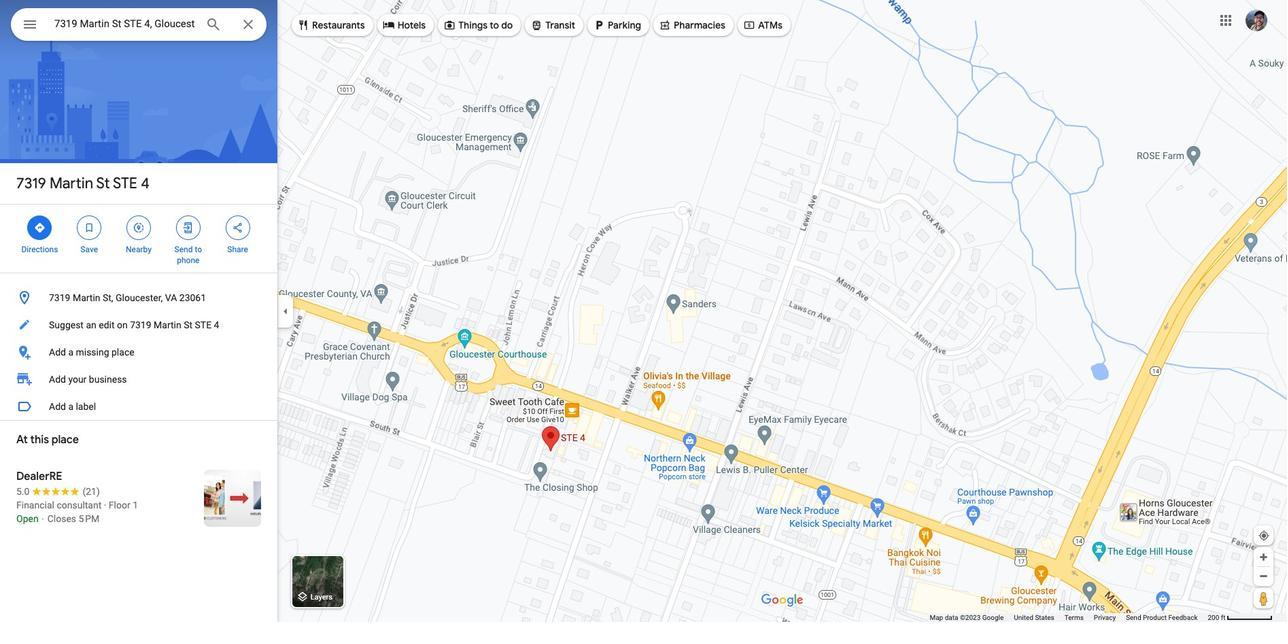 Task type: locate. For each thing, give the bounding box(es) containing it.
add inside button
[[49, 347, 66, 358]]

1 vertical spatial add
[[49, 374, 66, 385]]

2 horizontal spatial 7319
[[130, 320, 151, 330]]

pharmacies
[[674, 19, 725, 31]]

a for label
[[68, 401, 73, 412]]

at
[[16, 433, 28, 447]]


[[182, 220, 194, 235]]

send product feedback button
[[1126, 613, 1198, 622]]

2 vertical spatial martin
[[154, 320, 181, 330]]

5.0 stars 21 reviews image
[[16, 485, 100, 498]]

0 vertical spatial to
[[490, 19, 499, 31]]

st,
[[103, 292, 113, 303]]

 things to do
[[443, 18, 513, 33]]

send left the product
[[1126, 614, 1141, 621]]

1 horizontal spatial send
[[1126, 614, 1141, 621]]

0 vertical spatial martin
[[50, 174, 93, 193]]

0 vertical spatial a
[[68, 347, 73, 358]]

7319 for 7319 martin st, gloucester, va 23061
[[49, 292, 70, 303]]

1 vertical spatial 4
[[214, 320, 219, 330]]

send inside send to phone
[[174, 245, 193, 254]]

4
[[141, 174, 150, 193], [214, 320, 219, 330]]

footer inside google maps element
[[930, 613, 1208, 622]]

⋅
[[41, 513, 45, 524]]

st up actions for 7319 martin st ste 4 region
[[96, 174, 110, 193]]

martin left st,
[[73, 292, 100, 303]]

0 vertical spatial place
[[112, 347, 134, 358]]

7319 up 
[[16, 174, 46, 193]]

 pharmacies
[[659, 18, 725, 33]]

0 horizontal spatial send
[[174, 245, 193, 254]]

missing
[[76, 347, 109, 358]]

1 horizontal spatial ste
[[195, 320, 212, 330]]

martin inside button
[[154, 320, 181, 330]]

1 a from the top
[[68, 347, 73, 358]]

7319
[[16, 174, 46, 193], [49, 292, 70, 303], [130, 320, 151, 330]]

7319 martin st ste 4
[[16, 174, 150, 193]]

ste up 
[[113, 174, 137, 193]]

7319 inside button
[[49, 292, 70, 303]]

2 a from the top
[[68, 401, 73, 412]]

1 vertical spatial st
[[184, 320, 192, 330]]

at this place
[[16, 433, 79, 447]]

0 horizontal spatial to
[[195, 245, 202, 254]]

2 add from the top
[[49, 374, 66, 385]]

send
[[174, 245, 193, 254], [1126, 614, 1141, 621]]

martin
[[50, 174, 93, 193], [73, 292, 100, 303], [154, 320, 181, 330]]

send up the phone at the top
[[174, 245, 193, 254]]

1 horizontal spatial place
[[112, 347, 134, 358]]

to inside ' things to do'
[[490, 19, 499, 31]]

parking
[[608, 19, 641, 31]]

7319 up suggest
[[49, 292, 70, 303]]

add for add your business
[[49, 374, 66, 385]]

7319 martin st ste 4 main content
[[0, 0, 277, 622]]

None field
[[54, 16, 194, 32]]

st inside button
[[184, 320, 192, 330]]

place down on
[[112, 347, 134, 358]]

add left label
[[49, 401, 66, 412]]

0 vertical spatial 7319
[[16, 174, 46, 193]]

footer containing map data ©2023 google
[[930, 613, 1208, 622]]

1 horizontal spatial to
[[490, 19, 499, 31]]

1 add from the top
[[49, 347, 66, 358]]

 parking
[[593, 18, 641, 33]]

add down suggest
[[49, 347, 66, 358]]

add your business link
[[0, 366, 277, 393]]

add inside 'button'
[[49, 401, 66, 412]]

1 vertical spatial to
[[195, 245, 202, 254]]

a inside 'button'
[[68, 401, 73, 412]]

st
[[96, 174, 110, 193], [184, 320, 192, 330]]

add
[[49, 347, 66, 358], [49, 374, 66, 385], [49, 401, 66, 412]]

7319 right on
[[130, 320, 151, 330]]

1 vertical spatial ste
[[195, 320, 212, 330]]

7319 martin st, gloucester, va 23061
[[49, 292, 206, 303]]

0 vertical spatial send
[[174, 245, 193, 254]]

open
[[16, 513, 38, 524]]

7319 inside button
[[130, 320, 151, 330]]

add a missing place
[[49, 347, 134, 358]]

a for missing
[[68, 347, 73, 358]]

ft
[[1221, 614, 1226, 621]]

1 vertical spatial martin
[[73, 292, 100, 303]]

a left label
[[68, 401, 73, 412]]

floor
[[109, 500, 130, 511]]

suggest an edit on 7319 martin st ste 4
[[49, 320, 219, 330]]

add for add a label
[[49, 401, 66, 412]]

2 vertical spatial add
[[49, 401, 66, 412]]

0 horizontal spatial 4
[[141, 174, 150, 193]]

200
[[1208, 614, 1219, 621]]

directions
[[21, 245, 58, 254]]

3 add from the top
[[49, 401, 66, 412]]

add left your in the bottom left of the page
[[49, 374, 66, 385]]

add a label button
[[0, 393, 277, 420]]

to left do
[[490, 19, 499, 31]]

martin inside button
[[73, 292, 100, 303]]

on
[[117, 320, 128, 330]]

1 horizontal spatial 4
[[214, 320, 219, 330]]

0 vertical spatial add
[[49, 347, 66, 358]]

1 vertical spatial send
[[1126, 614, 1141, 621]]

to
[[490, 19, 499, 31], [195, 245, 202, 254]]


[[743, 18, 755, 33]]

va
[[165, 292, 177, 303]]

martin for st,
[[73, 292, 100, 303]]

 restaurants
[[297, 18, 365, 33]]

7319 Martin St STE 4, Gloucester, VA 23061 field
[[11, 8, 267, 41]]

place
[[112, 347, 134, 358], [52, 433, 79, 447]]

ste
[[113, 174, 137, 193], [195, 320, 212, 330]]

1 vertical spatial 7319
[[49, 292, 70, 303]]

0 vertical spatial ste
[[113, 174, 137, 193]]

place right this
[[52, 433, 79, 447]]

to up the phone at the top
[[195, 245, 202, 254]]

0 horizontal spatial 7319
[[16, 174, 46, 193]]

martin down va
[[154, 320, 181, 330]]

2 vertical spatial 7319
[[130, 320, 151, 330]]

send inside button
[[1126, 614, 1141, 621]]

1 vertical spatial a
[[68, 401, 73, 412]]

consultant
[[57, 500, 101, 511]]

martin for st
[[50, 174, 93, 193]]

martin up the 
[[50, 174, 93, 193]]

a inside button
[[68, 347, 73, 358]]

none field inside 7319 martin st ste 4, gloucester, va 23061 field
[[54, 16, 194, 32]]

collapse side panel image
[[278, 304, 293, 319]]

1 horizontal spatial 7319
[[49, 292, 70, 303]]

to inside send to phone
[[195, 245, 202, 254]]

ste down 23061
[[195, 320, 212, 330]]

add your business
[[49, 374, 127, 385]]

footer
[[930, 613, 1208, 622]]

23061
[[179, 292, 206, 303]]

0 horizontal spatial ste
[[113, 174, 137, 193]]

a left missing
[[68, 347, 73, 358]]


[[531, 18, 543, 33]]

4 inside button
[[214, 320, 219, 330]]

0 horizontal spatial place
[[52, 433, 79, 447]]

st down 23061
[[184, 320, 192, 330]]

map data ©2023 google
[[930, 614, 1004, 621]]


[[443, 18, 456, 33]]

transit
[[545, 19, 575, 31]]

 search field
[[11, 8, 267, 44]]


[[383, 18, 395, 33]]

0 vertical spatial st
[[96, 174, 110, 193]]

1 horizontal spatial st
[[184, 320, 192, 330]]

 transit
[[531, 18, 575, 33]]

a
[[68, 347, 73, 358], [68, 401, 73, 412]]

200 ft
[[1208, 614, 1226, 621]]



Task type: describe. For each thing, give the bounding box(es) containing it.

[[133, 220, 145, 235]]

©2023
[[960, 614, 981, 621]]

united states button
[[1014, 613, 1054, 622]]

suggest
[[49, 320, 84, 330]]

(21)
[[83, 486, 100, 497]]

closes
[[47, 513, 76, 524]]

dealerre
[[16, 470, 62, 483]]


[[22, 15, 38, 34]]

things
[[458, 19, 488, 31]]

200 ft button
[[1208, 614, 1273, 621]]

data
[[945, 614, 958, 621]]

add a label
[[49, 401, 96, 412]]

financial consultant · floor 1 open ⋅ closes 5 pm
[[16, 500, 138, 524]]


[[659, 18, 671, 33]]

gloucester,
[[116, 292, 163, 303]]

send product feedback
[[1126, 614, 1198, 621]]

this
[[30, 433, 49, 447]]

share
[[227, 245, 248, 254]]

an
[[86, 320, 96, 330]]

0 vertical spatial 4
[[141, 174, 150, 193]]

0 horizontal spatial st
[[96, 174, 110, 193]]

 atms
[[743, 18, 782, 33]]

product
[[1143, 614, 1167, 621]]

privacy button
[[1094, 613, 1116, 622]]

add for add a missing place
[[49, 347, 66, 358]]


[[83, 220, 95, 235]]

map
[[930, 614, 943, 621]]

nearby
[[126, 245, 152, 254]]

send to phone
[[174, 245, 202, 265]]

phone
[[177, 256, 199, 265]]

7319 for 7319 martin st ste 4
[[16, 174, 46, 193]]


[[593, 18, 605, 33]]

suggest an edit on 7319 martin st ste 4 button
[[0, 311, 277, 339]]

atms
[[758, 19, 782, 31]]


[[297, 18, 309, 33]]

hotels
[[398, 19, 426, 31]]

·
[[104, 500, 106, 511]]

ste inside button
[[195, 320, 212, 330]]

business
[[89, 374, 127, 385]]


[[34, 220, 46, 235]]


[[232, 220, 244, 235]]

7319 martin st, gloucester, va 23061 button
[[0, 284, 277, 311]]

add a missing place button
[[0, 339, 277, 366]]

save
[[80, 245, 98, 254]]

financial
[[16, 500, 54, 511]]

show street view coverage image
[[1254, 588, 1273, 609]]

google
[[982, 614, 1004, 621]]

actions for 7319 martin st ste 4 region
[[0, 205, 277, 273]]

 button
[[11, 8, 49, 44]]

1
[[133, 500, 138, 511]]

do
[[501, 19, 513, 31]]

terms
[[1065, 614, 1084, 621]]

 hotels
[[383, 18, 426, 33]]

google maps element
[[0, 0, 1287, 622]]

feedback
[[1168, 614, 1198, 621]]

states
[[1035, 614, 1054, 621]]

label
[[76, 401, 96, 412]]

privacy
[[1094, 614, 1116, 621]]

send for send product feedback
[[1126, 614, 1141, 621]]

show your location image
[[1258, 530, 1270, 542]]

edit
[[99, 320, 115, 330]]

zoom out image
[[1258, 571, 1269, 581]]

your
[[68, 374, 87, 385]]

google account: cj baylor  
(christian.baylor@adept.ai) image
[[1246, 9, 1267, 31]]

place inside add a missing place button
[[112, 347, 134, 358]]

5.0
[[16, 486, 30, 497]]

send for send to phone
[[174, 245, 193, 254]]

layers
[[311, 593, 332, 602]]

zoom in image
[[1258, 552, 1269, 562]]

united
[[1014, 614, 1033, 621]]

5 pm
[[79, 513, 99, 524]]

restaurants
[[312, 19, 365, 31]]

terms button
[[1065, 613, 1084, 622]]

united states
[[1014, 614, 1054, 621]]

1 vertical spatial place
[[52, 433, 79, 447]]



Task type: vqa. For each thing, say whether or not it's contained in the screenshot.
hr for Los Angeles
no



